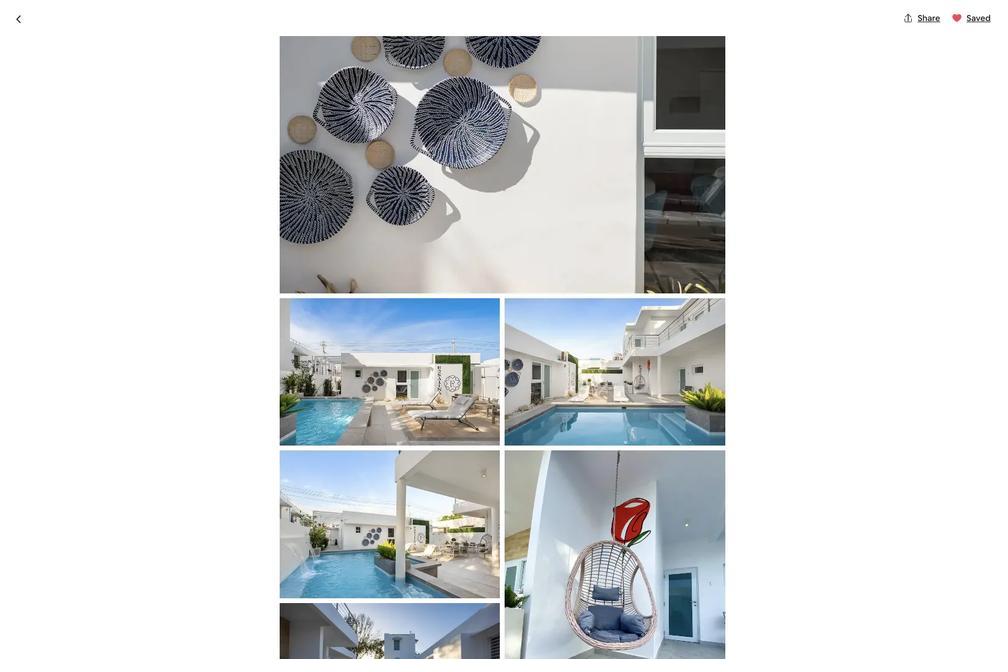 Task type: vqa. For each thing, say whether or not it's contained in the screenshot.
Kensington Oasis, Holland Park Image 2
no



Task type: describe. For each thing, give the bounding box(es) containing it.
be
[[718, 644, 728, 655]]

luxury
[[623, 61, 673, 82]]

1 | from the left
[[312, 61, 316, 82]]

0 horizontal spatial the
[[291, 554, 304, 565]]

superhosts
[[204, 595, 248, 606]]

superhost inside 2 pools on property | walk to the beach | rosalina ocean park | luxury suite 3 superhost · san juan, puerto rico
[[268, 87, 308, 98]]

taxes
[[679, 503, 700, 514]]

yourself
[[231, 554, 262, 565]]

antonio inside 'boutique hotel hosted by antonio and elizabeth 1 private bath'
[[325, 470, 375, 487]]

2 pools on property | walk to the beach | rosalina ocean park | luxury suite 3 image 4 image
[[676, 114, 840, 283]]

and elizabeth
[[378, 470, 464, 487]]

juan,
[[336, 87, 357, 98]]

on
[[221, 61, 240, 82]]

Start your search search field
[[413, 10, 593, 39]]

with
[[272, 554, 289, 565]]

antonio inside antonio and elizabeth is a superhost superhosts are experienced, highly rated hosts.
[[204, 579, 241, 592]]

property
[[243, 61, 309, 82]]

before for free
[[283, 620, 314, 633]]

12/29/2023 button
[[630, 529, 824, 562]]

elizabeth
[[264, 579, 305, 592]]

superhost inside antonio and elizabeth is a superhost superhosts are experienced, highly rated hosts.
[[324, 579, 371, 592]]

$411 total before taxes
[[630, 486, 700, 514]]

pools
[[178, 61, 218, 82]]

to
[[360, 61, 376, 82]]

1
[[275, 491, 279, 503]]

share
[[919, 13, 941, 23]]

2 pools on property | walk to the beach | rosalina ocean park | luxury suite 3 image 5 image
[[676, 288, 840, 451]]

rico
[[388, 87, 405, 98]]

·
[[313, 87, 315, 100]]

before for $411
[[651, 503, 677, 514]]

saved button
[[948, 8, 996, 28]]

highly
[[317, 595, 340, 606]]

you
[[678, 644, 693, 655]]

hosted
[[260, 470, 304, 487]]

2 pools on property | walk to the beach | rosalina ocean park | luxury suite 3 image 1 image
[[166, 114, 503, 451]]

in
[[264, 554, 271, 565]]

free
[[204, 620, 224, 633]]

private
[[281, 491, 312, 503]]

share button
[[899, 8, 946, 28]]

puerto
[[359, 87, 386, 98]]

2 pools on property | walk to the beach | rosalina ocean park | luxury suite 3 superhost · san juan, puerto rico
[[166, 61, 725, 100]]



Task type: locate. For each thing, give the bounding box(es) containing it.
| right the park
[[615, 61, 619, 82]]

$411
[[630, 486, 657, 503]]

a
[[316, 579, 322, 592]]

superhost up rated
[[324, 579, 371, 592]]

0 vertical spatial before
[[651, 503, 677, 514]]

yet
[[764, 644, 777, 655]]

charged
[[730, 644, 762, 655]]

2 horizontal spatial |
[[615, 61, 619, 82]]

listing image 13 image
[[280, 451, 501, 599], [280, 451, 501, 599]]

beach
[[407, 61, 453, 82]]

the up rico
[[379, 61, 404, 82]]

superhost
[[268, 87, 308, 98], [324, 579, 371, 592]]

park
[[579, 61, 612, 82]]

boutique
[[166, 470, 223, 487]]

|
[[312, 61, 316, 82], [456, 61, 460, 82], [615, 61, 619, 82]]

3
[[717, 61, 725, 82]]

1 horizontal spatial before
[[651, 503, 677, 514]]

before
[[651, 503, 677, 514], [283, 620, 314, 633]]

won't
[[694, 644, 716, 655]]

before inside $411 total before taxes
[[651, 503, 677, 514]]

1 vertical spatial before
[[283, 620, 314, 633]]

before left dec on the left bottom of page
[[283, 620, 314, 633]]

2
[[166, 61, 175, 82]]

24
[[336, 620, 347, 633]]

0 vertical spatial superhost
[[268, 87, 308, 98]]

superhost down property
[[268, 87, 308, 98]]

1 vertical spatial superhost
[[324, 579, 371, 592]]

hotel
[[225, 470, 257, 487]]

listing image 10 image
[[280, 0, 726, 294], [280, 0, 726, 294]]

0 horizontal spatial superhost
[[268, 87, 308, 98]]

antonio up superhosts
[[204, 579, 241, 592]]

are
[[250, 595, 262, 606]]

rated
[[341, 595, 362, 606]]

ocean
[[528, 61, 576, 82]]

2 pools on property | walk to the beach | rosalina ocean park | luxury suite 3 image 2 image
[[508, 114, 671, 283]]

suite
[[676, 61, 713, 82]]

1 horizontal spatial the
[[379, 61, 404, 82]]

cancellation
[[226, 620, 281, 633]]

2 pools on property | walk to the beach | rosalina ocean park | luxury suite 3 image 3 image
[[508, 288, 671, 451]]

by
[[307, 470, 322, 487]]

| up · in the left of the page
[[312, 61, 316, 82]]

before right total
[[651, 503, 677, 514]]

antonio
[[325, 470, 375, 487], [204, 579, 241, 592]]

12/29/2023
[[638, 544, 681, 555]]

listing image 14 image
[[505, 451, 726, 660], [505, 451, 726, 660]]

antonio and elizabeth is a superhost. learn more about antonio and elizabeth. image
[[525, 471, 559, 504], [525, 471, 559, 504]]

you won't be charged yet
[[678, 644, 777, 655]]

antonio and elizabeth is a superhost superhosts are experienced, highly rated hosts.
[[204, 579, 388, 606]]

experienced,
[[264, 595, 315, 606]]

reserve
[[709, 613, 745, 626]]

the inside 2 pools on property | walk to the beach | rosalina ocean park | luxury suite 3 superhost · san juan, puerto rico
[[379, 61, 404, 82]]

1 horizontal spatial |
[[456, 61, 460, 82]]

| right beach
[[456, 61, 460, 82]]

check
[[204, 554, 229, 565]]

1 vertical spatial the
[[291, 554, 304, 565]]

1 horizontal spatial superhost
[[324, 579, 371, 592]]

lockbox.
[[306, 554, 339, 565]]

the right with
[[291, 554, 304, 565]]

walk
[[320, 61, 356, 82]]

rosalina
[[464, 61, 524, 82]]

total
[[630, 503, 650, 514]]

listing image 11 image
[[280, 298, 501, 446], [280, 298, 501, 446]]

0 horizontal spatial antonio
[[204, 579, 241, 592]]

san juan, puerto rico button
[[320, 85, 405, 100]]

dec
[[316, 620, 334, 633]]

0 horizontal spatial before
[[283, 620, 314, 633]]

2 | from the left
[[456, 61, 460, 82]]

check yourself in with the lockbox.
[[204, 554, 339, 565]]

antonio up bath
[[325, 470, 375, 487]]

bath
[[314, 491, 334, 503]]

0 vertical spatial the
[[379, 61, 404, 82]]

reserve button
[[630, 606, 824, 634]]

dialog
[[0, 0, 1006, 660]]

0 vertical spatial antonio
[[325, 470, 375, 487]]

1 horizontal spatial antonio
[[325, 470, 375, 487]]

dialog containing share
[[0, 0, 1006, 660]]

3 | from the left
[[615, 61, 619, 82]]

listing image 15 image
[[280, 604, 501, 660], [280, 604, 501, 660]]

and
[[243, 579, 262, 592]]

free cancellation before dec 24
[[204, 620, 347, 633]]

the
[[379, 61, 404, 82], [291, 554, 304, 565]]

listing image 12 image
[[505, 298, 726, 446], [505, 298, 726, 446]]

1 vertical spatial antonio
[[204, 579, 241, 592]]

saved
[[967, 13, 991, 23]]

is
[[308, 579, 314, 592]]

0 horizontal spatial |
[[312, 61, 316, 82]]

san
[[320, 87, 334, 98]]

boutique hotel hosted by antonio and elizabeth 1 private bath
[[166, 470, 464, 503]]

hosts.
[[364, 595, 388, 606]]



